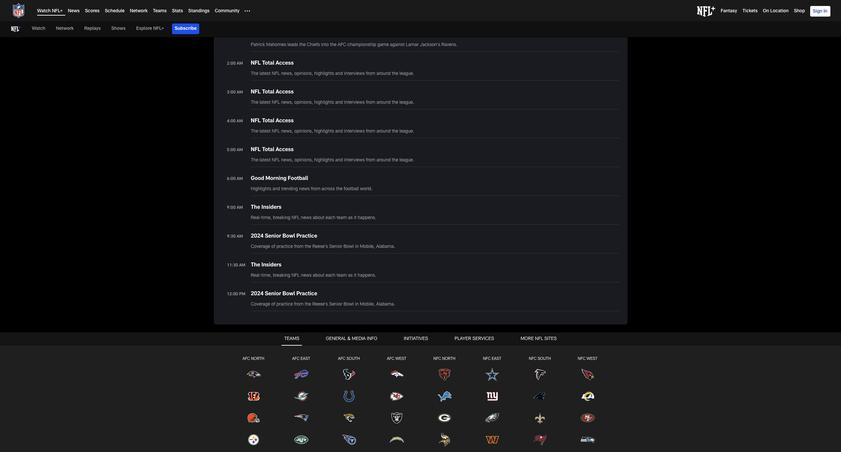 Task type: vqa. For each thing, say whether or not it's contained in the screenshot.
dots image
yes



Task type: describe. For each thing, give the bounding box(es) containing it.
east for nfc east
[[492, 357, 502, 361]]

access for 2:00 am
[[276, 61, 294, 66]]

mahomes
[[266, 43, 286, 47]]

network schedule tile description element for 9:00 am
[[251, 215, 377, 222]]

6:00 am
[[227, 177, 243, 181]]

green bay packers image
[[438, 411, 452, 426]]

2024 senior bowl practice for am
[[251, 234, 318, 240]]

nfl+ for watch nfl+
[[52, 9, 63, 14]]

6:00
[[227, 177, 236, 181]]

about for 11:30 am
[[313, 274, 325, 278]]

pittsburgh steelers image
[[246, 433, 261, 448]]

highlights for 2:00 am
[[315, 72, 334, 76]]

latest for 3:00 am
[[260, 101, 271, 105]]

lamar
[[406, 43, 419, 47]]

patrick
[[251, 43, 265, 47]]

banner containing watch nfl+
[[0, 0, 842, 37]]

highlights for 5:00 am
[[315, 158, 334, 163]]

sign in
[[814, 9, 828, 14]]

nfc south
[[529, 357, 551, 361]]

tennessee titans image
[[342, 433, 357, 448]]

scores link
[[85, 9, 100, 14]]

network schedule tile title element for 9:00 am
[[251, 204, 377, 215]]

more nfl sites button
[[518, 333, 560, 346]]

network schedule tile airtime element for the network schedule tile title "element" containing good morning football
[[227, 175, 246, 186]]

5:00 am
[[227, 148, 243, 152]]

watch for watch nfl+
[[37, 9, 51, 14]]

nfc north
[[434, 357, 456, 361]]

highlights and trending news from across the football world.
[[251, 187, 373, 192]]

opinions, for 3:00 am
[[295, 101, 313, 105]]

schedule
[[105, 9, 125, 14]]

network schedule tile title element for 10:00 pm
[[251, 2, 415, 13]]

9:00
[[227, 206, 236, 210]]

buffalo bills image
[[294, 368, 309, 382]]

stats link
[[172, 9, 183, 14]]

2:00
[[227, 62, 236, 66]]

highlights for 4:00 am
[[315, 129, 334, 134]]

total for 5:00 am
[[262, 148, 275, 153]]

league. for 4:00 am
[[400, 129, 415, 134]]

arizona cardinals image
[[581, 368, 595, 382]]

insiders for 9:00 am
[[262, 205, 282, 211]]

nfc for nfc north
[[434, 357, 442, 361]]

afc west
[[387, 357, 407, 361]]

2024 senior bowl practice for pm
[[251, 292, 318, 297]]

miami dolphins image
[[294, 389, 309, 404]]

am for 9:30 am
[[237, 235, 243, 239]]

time, for 11:30 am
[[262, 274, 272, 278]]

mobile, for 9:30 am
[[360, 245, 375, 250]]

reese's for 12:00 pm
[[313, 303, 328, 307]]

shop link
[[795, 9, 806, 14]]

9:00 am
[[227, 206, 243, 210]]

atlanta falcons image
[[533, 368, 548, 382]]

network schedule tile airtime element for the network schedule tile title "element" containing kansas city chiefs at baltimore ravens
[[227, 31, 246, 41]]

services
[[473, 337, 495, 342]]

practice for 12:00 pm
[[297, 292, 318, 297]]

more
[[521, 337, 534, 342]]

teams link
[[153, 9, 167, 14]]

las vegas raiders image
[[390, 411, 404, 426]]

of for am
[[272, 245, 276, 250]]

highlights
[[251, 187, 272, 192]]

nfc east
[[483, 357, 502, 361]]

nfc for nfc south
[[529, 357, 537, 361]]

shop
[[795, 9, 806, 14]]

teams button
[[282, 333, 302, 346]]

11:30
[[227, 264, 238, 268]]

pm for nfl total access
[[239, 4, 246, 8]]

community
[[215, 9, 240, 14]]

subscribe link
[[172, 24, 202, 34]]

against
[[390, 43, 405, 47]]

trending
[[281, 187, 298, 192]]

jackson's
[[420, 43, 441, 47]]

network schedule tile title element for 4:00 am
[[251, 117, 415, 128]]

pm for kansas city chiefs at baltimore ravens
[[239, 33, 246, 37]]

ravens.
[[442, 43, 458, 47]]

standings link
[[188, 9, 210, 14]]

2024 for 12:00 pm
[[251, 292, 264, 297]]

community link
[[215, 9, 240, 14]]

general & media info
[[326, 337, 378, 342]]

the for 2:00 am
[[251, 72, 259, 76]]

the latest nfl news, opinions, highlights and interviews from around the league. for 4:00 am
[[251, 129, 415, 134]]

real-time, breaking nfl news about each team as it happens. for 9:00 am
[[251, 216, 377, 221]]

insiders for 11:30 am
[[262, 263, 282, 268]]

each for 9:00 am
[[326, 216, 336, 221]]

the for 5:00 am
[[251, 158, 259, 163]]

0 vertical spatial network link
[[130, 9, 148, 14]]

dots image
[[245, 8, 250, 14]]

news, for 5:00 am
[[281, 158, 293, 163]]

east for afc east
[[301, 357, 310, 361]]

interviews for 4:00 am
[[344, 129, 365, 134]]

afc south
[[338, 357, 360, 361]]

5 the from the top
[[251, 205, 260, 211]]

on
[[764, 9, 770, 14]]

houston texans image
[[342, 368, 357, 382]]

general
[[326, 337, 347, 342]]

practice for 9:30 am
[[297, 234, 318, 240]]

fantasy
[[721, 9, 738, 14]]

11:00 pm
[[227, 33, 246, 37]]

network schedule tile title element for 6:00 am
[[251, 175, 373, 186]]

around for 5:00 am
[[377, 158, 391, 163]]

location
[[771, 9, 789, 14]]

fantasy link
[[721, 9, 738, 14]]

game
[[378, 43, 389, 47]]

player services
[[455, 337, 495, 342]]

2:00 am
[[227, 62, 243, 66]]

1 horizontal spatial chiefs
[[307, 43, 320, 47]]

initiatives button
[[402, 333, 431, 346]]

alabama. for 12:00 pm
[[377, 303, 396, 307]]

network schedule tile description element for 10:00 pm
[[251, 13, 415, 20]]

around for 3:00 am
[[377, 101, 391, 105]]

denver broncos image
[[390, 368, 404, 382]]

the latest nfl news, opinions, highlights and interviews from around the league. for 3:00 am
[[251, 101, 415, 105]]

watch nfl+ link
[[37, 9, 63, 14]]

nfl+ image
[[698, 6, 716, 17]]

0 vertical spatial network
[[130, 9, 148, 14]]

network schedule tile description element for 4:00 am
[[251, 128, 415, 135]]

ravens
[[332, 32, 350, 37]]

am for 9:00 am
[[237, 206, 243, 210]]

player services button
[[452, 333, 497, 346]]

0 vertical spatial news
[[299, 187, 310, 192]]

league. for 2:00 am
[[400, 72, 415, 76]]

news
[[68, 9, 80, 14]]

morning
[[266, 177, 287, 182]]

philadelphia eagles image
[[485, 411, 500, 426]]

baltimore ravens image
[[246, 368, 261, 382]]

real- for 9:00 am
[[251, 216, 262, 221]]

as for 9:00 am
[[348, 216, 353, 221]]

0 vertical spatial chiefs
[[282, 32, 298, 37]]

scores
[[85, 9, 100, 14]]

9:30 am
[[227, 235, 243, 239]]

football
[[288, 177, 308, 182]]

navigation containing afc north
[[0, 346, 842, 453]]

network schedule tile title element for 3:00 am
[[251, 89, 415, 99]]

network schedule tile description element for 2:00 am
[[251, 70, 415, 78]]

total for 10:00 pm
[[262, 3, 275, 9]]

info
[[367, 337, 378, 342]]

team for 9:00 am
[[337, 216, 347, 221]]

afc east
[[292, 357, 310, 361]]

total for 3:00 am
[[262, 90, 275, 95]]

baltimore
[[306, 32, 330, 37]]

afc inside the network schedule tile description element
[[338, 43, 347, 47]]

network schedule tile description element for 6:00 am
[[251, 186, 373, 193]]

10:00 pm
[[227, 4, 246, 8]]

time, for 9:00 am
[[262, 216, 272, 221]]

sites
[[545, 337, 557, 342]]

4:00 am
[[227, 119, 243, 123]]

leads
[[288, 43, 298, 47]]

nfl total access for 5:00 am
[[251, 148, 294, 153]]

stats
[[172, 9, 183, 14]]

on location
[[764, 9, 789, 14]]

reese's for 9:30 am
[[313, 245, 328, 250]]

new orleans saints image
[[533, 411, 548, 426]]

network schedule tile description element for 3:00 am
[[251, 99, 415, 107]]

the for 3:00 am
[[251, 101, 259, 105]]

breaking for 11:30 am
[[273, 274, 291, 278]]

highlights for 3:00 am
[[315, 101, 334, 105]]

player
[[455, 337, 472, 342]]

kansas
[[251, 32, 269, 37]]

nfc for nfc east
[[483, 357, 491, 361]]

12:00
[[227, 293, 238, 297]]

nfc for nfc west
[[578, 357, 586, 361]]

network schedule tile description element for 9:30 am
[[251, 244, 396, 251]]

9:30
[[227, 235, 236, 239]]

in for pm
[[355, 303, 359, 307]]

north for nfc north
[[443, 357, 456, 361]]

in
[[824, 9, 828, 14]]



Task type: locate. For each thing, give the bounding box(es) containing it.
happens. for 11:30 am
[[358, 274, 377, 278]]

teams inside banner
[[153, 9, 167, 14]]

nfc
[[434, 357, 442, 361], [483, 357, 491, 361], [529, 357, 537, 361], [578, 357, 586, 361]]

east up buffalo bills icon
[[301, 357, 310, 361]]

watch up watch link
[[37, 9, 51, 14]]

nfl total access for 10:00 pm
[[251, 3, 294, 9]]

team
[[337, 216, 347, 221], [337, 274, 347, 278]]

chiefs up leads
[[282, 32, 298, 37]]

2 as from the top
[[348, 274, 353, 278]]

indianapolis colts image
[[342, 389, 357, 404]]

1 alabama. from the top
[[377, 245, 396, 250]]

1 horizontal spatial north
[[443, 357, 456, 361]]

network schedule tile airtime element for 10:00 pm the network schedule tile title "element"
[[227, 2, 246, 13]]

1 vertical spatial coverage of practice from the reese's senior bowl in mobile, alabama.
[[251, 303, 396, 307]]

league. for 5:00 am
[[400, 158, 415, 163]]

coverage of practice from the reese's senior bowl in mobile, alabama. for 9:30 am
[[251, 245, 396, 250]]

10 network schedule tile description element from the top
[[251, 272, 377, 280]]

2 vertical spatial news
[[301, 274, 312, 278]]

9 network schedule tile title element from the top
[[251, 233, 396, 244]]

network link up explore
[[130, 9, 148, 14]]

am right 3:00
[[237, 91, 243, 95]]

afc up baltimore ravens icon
[[243, 357, 250, 361]]

0 horizontal spatial network
[[56, 27, 74, 31]]

the latest nfl news, opinions, highlights and interviews from around the league. for 5:00 am
[[251, 158, 415, 163]]

initiatives
[[404, 337, 428, 342]]

total
[[262, 3, 275, 9], [262, 61, 275, 66], [262, 90, 275, 95], [262, 119, 275, 124], [262, 148, 275, 153]]

carolina panthers image
[[533, 389, 548, 404]]

1 team from the top
[[337, 216, 347, 221]]

0 vertical spatial 2024
[[251, 234, 264, 240]]

afc up denver broncos icon
[[387, 357, 395, 361]]

interviews for 2:00 am
[[344, 72, 365, 76]]

0 horizontal spatial west
[[396, 357, 407, 361]]

am right 5:00
[[237, 148, 243, 152]]

2 navigation from the top
[[0, 346, 842, 453]]

north up the chicago bears icon
[[443, 357, 456, 361]]

city
[[271, 32, 281, 37]]

2024 right 9:30 am at the bottom left
[[251, 234, 264, 240]]

2 the from the top
[[251, 101, 259, 105]]

2 nfc from the left
[[483, 357, 491, 361]]

more nfl sites
[[521, 337, 557, 342]]

replays
[[84, 27, 101, 31]]

0 vertical spatial as
[[348, 216, 353, 221]]

explore nfl+
[[136, 27, 164, 31]]

at
[[300, 32, 304, 37]]

network schedule tile airtime element containing 9:00 am
[[227, 204, 246, 215]]

7 network schedule tile description element from the top
[[251, 186, 373, 193]]

1 vertical spatial as
[[348, 274, 353, 278]]

tickets
[[743, 9, 758, 14]]

the latest nfl news, opinions, highlights and interviews from around the league.
[[251, 72, 415, 76], [251, 101, 415, 105], [251, 129, 415, 134], [251, 158, 415, 163]]

0 vertical spatial teams
[[153, 9, 167, 14]]

latest for 2:00 am
[[260, 72, 271, 76]]

0 vertical spatial real-
[[251, 216, 262, 221]]

chiefs down baltimore
[[307, 43, 320, 47]]

2 network schedule tile title element from the top
[[251, 31, 458, 41]]

south for nfc south
[[538, 357, 551, 361]]

standings
[[188, 9, 210, 14]]

network down news link
[[56, 27, 74, 31]]

0 vertical spatial 2024 senior bowl practice
[[251, 234, 318, 240]]

explore
[[136, 27, 152, 31]]

tab list containing teams
[[0, 333, 842, 453]]

the
[[251, 72, 259, 76], [251, 101, 259, 105], [251, 129, 259, 134], [251, 158, 259, 163], [251, 205, 260, 211], [251, 263, 260, 268]]

and for 4:00 am
[[336, 129, 343, 134]]

3 pm from the top
[[239, 293, 246, 297]]

afc up houston texans image
[[338, 357, 346, 361]]

1 vertical spatial it
[[354, 274, 357, 278]]

1 network schedule tile description element from the top
[[251, 13, 415, 20]]

6 network schedule tile title element from the top
[[251, 146, 415, 157]]

east up dallas cowboys image
[[492, 357, 502, 361]]

3 the latest nfl news, opinions, highlights and interviews from around the league. from the top
[[251, 129, 415, 134]]

chicago bears image
[[438, 368, 452, 382]]

bowl
[[283, 234, 295, 240], [344, 245, 354, 250], [283, 292, 295, 297], [344, 303, 354, 307]]

news
[[299, 187, 310, 192], [301, 216, 312, 221], [301, 274, 312, 278]]

1 vertical spatial real-
[[251, 274, 262, 278]]

nfc up arizona cardinals image
[[578, 357, 586, 361]]

2 in from the top
[[355, 303, 359, 307]]

dallas cowboys image
[[485, 368, 500, 382]]

2024 right 12:00 pm
[[251, 292, 264, 297]]

nfc west
[[578, 357, 598, 361]]

alabama.
[[377, 245, 396, 250], [377, 303, 396, 307]]

network schedule tile airtime element containing 6:00 am
[[227, 175, 246, 186]]

2024 for 9:30 am
[[251, 234, 264, 240]]

1 the latest nfl news, opinions, highlights and interviews from around the league. from the top
[[251, 72, 415, 76]]

2 practice from the top
[[297, 292, 318, 297]]

subscribe
[[175, 27, 197, 31]]

0 vertical spatial navigation
[[0, 21, 842, 37]]

0 vertical spatial coverage of practice from the reese's senior bowl in mobile, alabama.
[[251, 245, 396, 250]]

network schedule tile title element containing good morning football
[[251, 175, 373, 186]]

1 as from the top
[[348, 216, 353, 221]]

2 2024 from the top
[[251, 292, 264, 297]]

teams for "teams" link
[[153, 9, 167, 14]]

3 network schedule tile airtime element from the top
[[227, 60, 246, 70]]

1 vertical spatial practice
[[277, 303, 293, 307]]

afc up buffalo bills icon
[[292, 357, 300, 361]]

0 vertical spatial practice
[[297, 234, 318, 240]]

the for 4:00 am
[[251, 129, 259, 134]]

1 vertical spatial real-time, breaking nfl news about each team as it happens.
[[251, 274, 377, 278]]

west for nfc west
[[587, 357, 598, 361]]

world.
[[360, 187, 373, 192]]

breaking
[[273, 216, 291, 221], [273, 274, 291, 278]]

0 vertical spatial alabama.
[[377, 245, 396, 250]]

coverage for 9:30 am
[[251, 245, 270, 250]]

0 vertical spatial each
[[326, 216, 336, 221]]

watch down watch nfl+ in the top left of the page
[[32, 27, 45, 31]]

south up houston texans image
[[347, 357, 360, 361]]

1 vertical spatial nfl+
[[153, 27, 164, 31]]

1 east from the left
[[301, 357, 310, 361]]

network schedule tile airtime element for the network schedule tile title "element" corresponding to 11:30 am
[[227, 262, 246, 272]]

interviews for 3:00 am
[[344, 101, 365, 105]]

2024
[[251, 234, 264, 240], [251, 292, 264, 297]]

4 news, from the top
[[281, 158, 293, 163]]

2 nfl total access from the top
[[251, 61, 294, 66]]

2 news, from the top
[[281, 101, 293, 105]]

2 south from the left
[[538, 357, 551, 361]]

1 vertical spatial in
[[355, 303, 359, 307]]

the insiders for 11:30 am
[[251, 263, 282, 268]]

2 opinions, from the top
[[295, 101, 313, 105]]

news,
[[281, 72, 293, 76], [281, 101, 293, 105], [281, 129, 293, 134], [281, 158, 293, 163]]

afc north
[[243, 357, 265, 361]]

1 vertical spatial 2024 senior bowl practice
[[251, 292, 318, 297]]

north
[[251, 357, 265, 361], [443, 357, 456, 361]]

4 access from the top
[[276, 119, 294, 124]]

2 pm from the top
[[239, 33, 246, 37]]

2 coverage from the top
[[251, 303, 270, 307]]

2 reese's from the top
[[313, 303, 328, 307]]

network schedule tile title element
[[251, 2, 415, 13], [251, 31, 458, 41], [251, 60, 415, 70], [251, 89, 415, 99], [251, 117, 415, 128], [251, 146, 415, 157], [251, 175, 373, 186], [251, 204, 377, 215], [251, 233, 396, 244], [251, 262, 377, 272], [251, 291, 396, 301]]

0 vertical spatial it
[[354, 216, 357, 221]]

1 horizontal spatial network link
[[130, 9, 148, 14]]

2 2024 senior bowl practice from the top
[[251, 292, 318, 297]]

0 horizontal spatial east
[[301, 357, 310, 361]]

across
[[322, 187, 335, 192]]

11:00
[[227, 33, 238, 37]]

news link
[[68, 9, 80, 14]]

0 horizontal spatial teams
[[153, 9, 167, 14]]

of for pm
[[272, 303, 276, 307]]

0 vertical spatial happens.
[[358, 216, 377, 221]]

4 around from the top
[[377, 158, 391, 163]]

happens.
[[358, 216, 377, 221], [358, 274, 377, 278]]

2 time, from the top
[[262, 274, 272, 278]]

am right 9:30
[[237, 235, 243, 239]]

3 nfc from the left
[[529, 357, 537, 361]]

highlights
[[315, 72, 334, 76], [315, 101, 334, 105], [315, 129, 334, 134], [315, 158, 334, 163]]

1 horizontal spatial west
[[587, 357, 598, 361]]

news, for 4:00 am
[[281, 129, 293, 134]]

3 total from the top
[[262, 90, 275, 95]]

it
[[354, 216, 357, 221], [354, 274, 357, 278]]

west up arizona cardinals image
[[587, 357, 598, 361]]

network schedule tile airtime element containing 2:00 am
[[227, 60, 246, 70]]

1 vertical spatial pm
[[239, 33, 246, 37]]

afc for afc west
[[387, 357, 395, 361]]

3:00 am
[[227, 91, 243, 95]]

0 horizontal spatial nfl+
[[52, 9, 63, 14]]

network schedule tile airtime element
[[227, 2, 246, 13], [227, 31, 246, 41], [227, 60, 246, 70], [227, 89, 246, 99], [227, 117, 246, 128], [227, 146, 246, 157], [227, 175, 246, 186], [227, 204, 246, 215], [227, 233, 246, 244], [227, 262, 246, 272], [227, 291, 246, 301]]

1 horizontal spatial teams
[[285, 337, 300, 342]]

nfl+ inside "explore nfl+" link
[[153, 27, 164, 31]]

1 the insiders from the top
[[251, 205, 282, 211]]

north up baltimore ravens icon
[[251, 357, 265, 361]]

kansas city chiefs image
[[390, 389, 404, 404]]

good morning football
[[251, 177, 308, 182]]

interviews
[[344, 72, 365, 76], [344, 101, 365, 105], [344, 129, 365, 134], [344, 158, 365, 163]]

south for afc south
[[347, 357, 360, 361]]

pm right 11:00
[[239, 33, 246, 37]]

nfl+ left news
[[52, 9, 63, 14]]

0 vertical spatial nfl+
[[52, 9, 63, 14]]

network schedule tile title element for 11:00 pm
[[251, 31, 458, 41]]

1 vertical spatial about
[[313, 274, 325, 278]]

4 highlights from the top
[[315, 158, 334, 163]]

watch for watch
[[32, 27, 45, 31]]

mobile,
[[360, 245, 375, 250], [360, 303, 375, 307]]

the insiders right 11:30 am
[[251, 263, 282, 268]]

1 vertical spatial time,
[[262, 274, 272, 278]]

3 around from the top
[[377, 129, 391, 134]]

new york giants image
[[485, 389, 500, 404]]

senior
[[265, 234, 281, 240], [329, 245, 343, 250], [265, 292, 281, 297], [329, 303, 343, 307]]

coverage of practice from the reese's senior bowl in mobile, alabama. for 12:00 pm
[[251, 303, 396, 307]]

it for 9:00 am
[[354, 216, 357, 221]]

washington commanders image
[[485, 433, 500, 448]]

1 interviews from the top
[[344, 72, 365, 76]]

opinions, for 2:00 am
[[295, 72, 313, 76]]

0 vertical spatial pm
[[239, 4, 246, 8]]

network schedule tile description element containing patrick mahomes leads the chiefs into the afc championship game against lamar jackson's ravens.
[[251, 41, 458, 49]]

11:30 am
[[227, 264, 246, 268]]

shows
[[111, 27, 126, 31]]

1 vertical spatial the insiders
[[251, 263, 282, 268]]

1 horizontal spatial nfl+
[[153, 27, 164, 31]]

network schedule tile title element for 2:00 am
[[251, 60, 415, 70]]

good
[[251, 177, 264, 182]]

media
[[352, 337, 366, 342]]

and
[[336, 72, 343, 76], [336, 101, 343, 105], [336, 129, 343, 134], [336, 158, 343, 163], [273, 187, 280, 192]]

5 network schedule tile description element from the top
[[251, 128, 415, 135]]

7 network schedule tile airtime element from the top
[[227, 175, 246, 186]]

and for 5:00 am
[[336, 158, 343, 163]]

schedule link
[[105, 9, 125, 14]]

patrick mahomes leads the chiefs into the afc championship game against lamar jackson's ravens.
[[251, 43, 458, 47]]

0 vertical spatial insiders
[[262, 205, 282, 211]]

network up explore
[[130, 9, 148, 14]]

the insiders down highlights
[[251, 205, 282, 211]]

west up denver broncos icon
[[396, 357, 407, 361]]

1 vertical spatial happens.
[[358, 274, 377, 278]]

the
[[300, 43, 306, 47], [330, 43, 337, 47], [392, 72, 399, 76], [392, 101, 399, 105], [392, 129, 399, 134], [392, 158, 399, 163], [336, 187, 343, 192], [305, 245, 311, 250], [305, 303, 311, 307]]

network schedule tile description element for 11:30 am
[[251, 272, 377, 280]]

1 vertical spatial watch
[[32, 27, 45, 31]]

pm right '12:00' at the left
[[239, 293, 246, 297]]

opinions, for 5:00 am
[[295, 158, 313, 163]]

3 the from the top
[[251, 129, 259, 134]]

west for afc west
[[396, 357, 407, 361]]

0 vertical spatial reese's
[[313, 245, 328, 250]]

2 insiders from the top
[[262, 263, 282, 268]]

of
[[272, 245, 276, 250], [272, 303, 276, 307]]

tab list
[[0, 333, 842, 453]]

1 vertical spatial 2024
[[251, 292, 264, 297]]

banner
[[0, 0, 842, 37]]

network schedule tile description element
[[251, 13, 415, 20], [251, 41, 458, 49], [251, 70, 415, 78], [251, 99, 415, 107], [251, 128, 415, 135], [251, 157, 415, 164], [251, 186, 373, 193], [251, 215, 377, 222], [251, 244, 396, 251], [251, 272, 377, 280], [251, 301, 396, 309]]

1 network schedule tile airtime element from the top
[[227, 2, 246, 13]]

network schedule tile airtime element for the network schedule tile title "element" for 12:00 pm
[[227, 291, 246, 301]]

5:00
[[227, 148, 236, 152]]

0 vertical spatial about
[[313, 216, 325, 221]]

1 of from the top
[[272, 245, 276, 250]]

5 access from the top
[[276, 148, 294, 153]]

2 each from the top
[[326, 274, 336, 278]]

1 network schedule tile title element from the top
[[251, 2, 415, 13]]

1 horizontal spatial east
[[492, 357, 502, 361]]

network schedule tile description element for 11:00 pm
[[251, 41, 458, 49]]

2 highlights from the top
[[315, 101, 334, 105]]

2 latest from the top
[[260, 101, 271, 105]]

am right '2:00'
[[237, 62, 243, 66]]

8 network schedule tile airtime element from the top
[[227, 204, 246, 215]]

0 vertical spatial breaking
[[273, 216, 291, 221]]

teams
[[153, 9, 167, 14], [285, 337, 300, 342]]

practice
[[277, 245, 293, 250], [277, 303, 293, 307]]

network schedule tile airtime element containing 4:00 am
[[227, 117, 246, 128]]

secondary navigation logo image
[[11, 24, 21, 35]]

news, for 3:00 am
[[281, 101, 293, 105]]

nfl total access for 3:00 am
[[251, 90, 294, 95]]

2 coverage of practice from the reese's senior bowl in mobile, alabama. from the top
[[251, 303, 396, 307]]

nfc up dallas cowboys image
[[483, 357, 491, 361]]

2 alabama. from the top
[[377, 303, 396, 307]]

3 opinions, from the top
[[295, 129, 313, 134]]

1 nfl total access from the top
[[251, 3, 294, 9]]

0 vertical spatial practice
[[277, 245, 293, 250]]

2 interviews from the top
[[344, 101, 365, 105]]

2 access from the top
[[276, 61, 294, 66]]

1 vertical spatial navigation
[[0, 346, 842, 453]]

1 league. from the top
[[400, 72, 415, 76]]

replays link
[[82, 21, 103, 37]]

2 vertical spatial pm
[[239, 293, 246, 297]]

as for 11:30 am
[[348, 274, 353, 278]]

0 vertical spatial coverage
[[251, 245, 270, 250]]

network schedule tile title element for 12:00 pm
[[251, 291, 396, 301]]

network schedule tile title element containing kansas city chiefs at baltimore ravens
[[251, 31, 458, 41]]

1 vertical spatial alabama.
[[377, 303, 396, 307]]

network schedule tile airtime element for the network schedule tile title "element" corresponding to 9:30 am
[[227, 233, 246, 244]]

explore nfl+ link
[[134, 21, 167, 37]]

practice for am
[[277, 245, 293, 250]]

1 about from the top
[[313, 216, 325, 221]]

network schedule tile airtime element containing 11:00 pm
[[227, 31, 246, 41]]

network schedule tile airtime element containing 5:00 am
[[227, 146, 246, 157]]

seattle seahawks image
[[581, 433, 595, 448]]

detroit lions image
[[438, 389, 452, 404]]

cleveland browns image
[[246, 411, 261, 426]]

1 vertical spatial practice
[[297, 292, 318, 297]]

1 around from the top
[[377, 72, 391, 76]]

0 horizontal spatial north
[[251, 357, 265, 361]]

2 team from the top
[[337, 274, 347, 278]]

san francisco 49ers image
[[581, 411, 595, 426]]

navigation
[[0, 21, 842, 37], [0, 346, 842, 453]]

network schedule tile description element for 12:00 pm
[[251, 301, 396, 309]]

los angeles rams image
[[581, 389, 595, 404]]

cincinnati bengals image
[[246, 389, 261, 404]]

teams up afc east
[[285, 337, 300, 342]]

total for 2:00 am
[[262, 61, 275, 66]]

2 of from the top
[[272, 303, 276, 307]]

10 network schedule tile airtime element from the top
[[227, 262, 246, 272]]

footer containing teams
[[0, 333, 842, 453]]

pm
[[239, 4, 246, 8], [239, 33, 246, 37], [239, 293, 246, 297]]

north for afc north
[[251, 357, 265, 361]]

1 highlights from the top
[[315, 72, 334, 76]]

south up atlanta falcons icon
[[538, 357, 551, 361]]

real-
[[251, 216, 262, 221], [251, 274, 262, 278]]

nfl shield image
[[11, 3, 27, 19]]

0 horizontal spatial chiefs
[[282, 32, 298, 37]]

access for 5:00 am
[[276, 148, 294, 153]]

nfc up the chicago bears icon
[[434, 357, 442, 361]]

jacksonville jaguars image
[[342, 411, 357, 426]]

network schedule tile airtime element for the network schedule tile title "element" associated with 5:00 am
[[227, 146, 246, 157]]

4 network schedule tile description element from the top
[[251, 99, 415, 107]]

navigation containing watch
[[0, 21, 842, 37]]

1 real-time, breaking nfl news about each team as it happens. from the top
[[251, 216, 377, 221]]

2 it from the top
[[354, 274, 357, 278]]

1 vertical spatial mobile,
[[360, 303, 375, 307]]

sign in button
[[811, 6, 831, 17]]

on location link
[[764, 9, 789, 14]]

2 league. from the top
[[400, 101, 415, 105]]

1 vertical spatial team
[[337, 274, 347, 278]]

1 horizontal spatial south
[[538, 357, 551, 361]]

4 the latest nfl news, opinions, highlights and interviews from around the league. from the top
[[251, 158, 415, 163]]

6 the from the top
[[251, 263, 260, 268]]

league.
[[400, 72, 415, 76], [400, 101, 415, 105], [400, 129, 415, 134], [400, 158, 415, 163]]

nfl inside button
[[536, 337, 544, 342]]

1 vertical spatial insiders
[[262, 263, 282, 268]]

the insiders
[[251, 205, 282, 211], [251, 263, 282, 268]]

latest for 4:00 am
[[260, 129, 271, 134]]

minnesota vikings image
[[438, 433, 452, 448]]

11 network schedule tile airtime element from the top
[[227, 291, 246, 301]]

4 opinions, from the top
[[295, 158, 313, 163]]

about for 9:00 am
[[313, 216, 325, 221]]

am right 6:00 in the top of the page
[[237, 177, 243, 181]]

watch inside watch link
[[32, 27, 45, 31]]

network schedule tile airtime element for 3:00 am the network schedule tile title "element"
[[227, 89, 246, 99]]

los angeles chargers image
[[390, 433, 404, 448]]

real-time, breaking nfl news about each team as it happens. for 11:30 am
[[251, 274, 377, 278]]

1 west from the left
[[396, 357, 407, 361]]

1 vertical spatial coverage
[[251, 303, 270, 307]]

network inside navigation
[[56, 27, 74, 31]]

2 practice from the top
[[277, 303, 293, 307]]

practice for pm
[[277, 303, 293, 307]]

around for 4:00 am
[[377, 129, 391, 134]]

0 horizontal spatial south
[[347, 357, 360, 361]]

nfl+ for explore nfl+
[[153, 27, 164, 31]]

1 vertical spatial breaking
[[273, 274, 291, 278]]

kansas city chiefs at baltimore ravens
[[251, 32, 350, 37]]

afc down ravens
[[338, 43, 347, 47]]

1 vertical spatial each
[[326, 274, 336, 278]]

1 vertical spatial network link
[[53, 21, 76, 37]]

0 vertical spatial of
[[272, 245, 276, 250]]

1 practice from the top
[[297, 234, 318, 240]]

1 nfc from the left
[[434, 357, 442, 361]]

0 vertical spatial mobile,
[[360, 245, 375, 250]]

5 network schedule tile title element from the top
[[251, 117, 415, 128]]

1 navigation from the top
[[0, 21, 842, 37]]

0 horizontal spatial network link
[[53, 21, 76, 37]]

4:00
[[227, 119, 236, 123]]

footer
[[0, 333, 842, 453]]

am right 11:30
[[239, 264, 246, 268]]

2 network schedule tile airtime element from the top
[[227, 31, 246, 41]]

watch link
[[32, 21, 48, 37]]

am right the 9:00
[[237, 206, 243, 210]]

am for 11:30 am
[[239, 264, 246, 268]]

&
[[348, 337, 351, 342]]

teams inside teams button
[[285, 337, 300, 342]]

am for 6:00 am
[[237, 177, 243, 181]]

am for 3:00 am
[[237, 91, 243, 95]]

in for am
[[355, 245, 359, 250]]

0 vertical spatial team
[[337, 216, 347, 221]]

afc for afc east
[[292, 357, 300, 361]]

4 league. from the top
[[400, 158, 415, 163]]

1 news, from the top
[[281, 72, 293, 76]]

1 vertical spatial network
[[56, 27, 74, 31]]

new york jets image
[[294, 433, 309, 448]]

1 vertical spatial of
[[272, 303, 276, 307]]

real-time, breaking nfl news about each team as it happens.
[[251, 216, 377, 221], [251, 274, 377, 278]]

3 access from the top
[[276, 90, 294, 95]]

4 nfc from the left
[[578, 357, 586, 361]]

nfc up atlanta falcons icon
[[529, 357, 537, 361]]

around for 2:00 am
[[377, 72, 391, 76]]

teams left stats
[[153, 9, 167, 14]]

1 horizontal spatial network
[[130, 9, 148, 14]]

am for 2:00 am
[[237, 62, 243, 66]]

2 mobile, from the top
[[360, 303, 375, 307]]

0 vertical spatial real-time, breaking nfl news about each team as it happens.
[[251, 216, 377, 221]]

3 interviews from the top
[[344, 129, 365, 134]]

network schedule tile title element for 11:30 am
[[251, 262, 377, 272]]

1 breaking from the top
[[273, 216, 291, 221]]

network schedule tile airtime element containing 10:00 pm
[[227, 2, 246, 13]]

1 north from the left
[[251, 357, 265, 361]]

total for 4:00 am
[[262, 119, 275, 124]]

0 vertical spatial in
[[355, 245, 359, 250]]

1 vertical spatial reese's
[[313, 303, 328, 307]]

tickets link
[[743, 9, 758, 14]]

1 insiders from the top
[[262, 205, 282, 211]]

tampa bay buccaneers image
[[533, 433, 548, 448]]

1 vertical spatial news
[[301, 216, 312, 221]]

network schedule tile airtime element containing 12:00 pm
[[227, 291, 246, 301]]

1 vertical spatial teams
[[285, 337, 300, 342]]

2 network schedule tile description element from the top
[[251, 41, 458, 49]]

championship
[[348, 43, 377, 47]]

1 vertical spatial chiefs
[[307, 43, 320, 47]]

0 vertical spatial watch
[[37, 9, 51, 14]]

2 east from the left
[[492, 357, 502, 361]]

football
[[344, 187, 359, 192]]

general & media info button
[[324, 333, 380, 346]]

2 total from the top
[[262, 61, 275, 66]]

opinions,
[[295, 72, 313, 76], [295, 101, 313, 105], [295, 129, 313, 134], [295, 158, 313, 163]]

am right the '4:00'
[[237, 119, 243, 123]]

network schedule tile airtime element containing 3:00 am
[[227, 89, 246, 99]]

network schedule tile airtime element containing 11:30 am
[[227, 262, 246, 272]]

2 happens. from the top
[[358, 274, 377, 278]]

0 vertical spatial the insiders
[[251, 205, 282, 211]]

access for 10:00 pm
[[276, 3, 294, 9]]

1 real- from the top
[[251, 216, 262, 221]]

news, for 2:00 am
[[281, 72, 293, 76]]

4 total from the top
[[262, 119, 275, 124]]

as
[[348, 216, 353, 221], [348, 274, 353, 278]]

pm up dots image
[[239, 4, 246, 8]]

1 coverage of practice from the reese's senior bowl in mobile, alabama. from the top
[[251, 245, 396, 250]]

mobile, for 12:00 pm
[[360, 303, 375, 307]]

1 happens. from the top
[[358, 216, 377, 221]]

7 network schedule tile title element from the top
[[251, 175, 373, 186]]

network link down news link
[[53, 21, 76, 37]]

access for 4:00 am
[[276, 119, 294, 124]]

new england patriots image
[[294, 411, 309, 426]]

1 south from the left
[[347, 357, 360, 361]]

nfl+ right explore
[[153, 27, 164, 31]]

watch nfl+
[[37, 9, 63, 14]]

and for 3:00 am
[[336, 101, 343, 105]]

0 vertical spatial time,
[[262, 216, 272, 221]]

the insiders for 9:00 am
[[251, 205, 282, 211]]

nfl+
[[52, 9, 63, 14], [153, 27, 164, 31]]

network schedule tile description element containing highlights and trending news from across the football world.
[[251, 186, 373, 193]]

1 pm from the top
[[239, 4, 246, 8]]

the latest nfl news, opinions, highlights and interviews from around the league. for 2:00 am
[[251, 72, 415, 76]]

teams for teams button
[[285, 337, 300, 342]]

network schedule tile airtime element containing 9:30 am
[[227, 233, 246, 244]]



